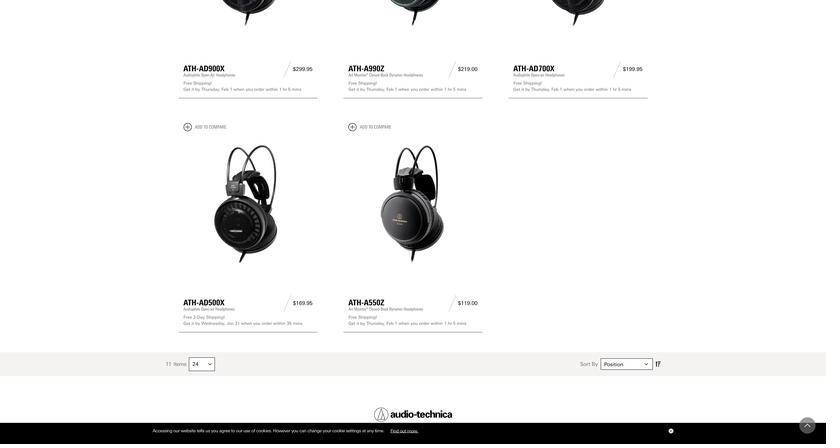 Task type: vqa. For each thing, say whether or not it's contained in the screenshot.
Find out more.
yes



Task type: locate. For each thing, give the bounding box(es) containing it.
0 vertical spatial dynamic
[[390, 73, 403, 77]]

monitor® inside "ath-a990z art monitor® closed-back dynamic headphones"
[[354, 73, 368, 77]]

within
[[266, 87, 278, 92], [431, 87, 443, 92], [596, 87, 608, 92], [273, 321, 286, 326], [431, 321, 443, 326]]

by down ath-ad700x audiophile open-air headphones
[[526, 87, 530, 92]]

when for ath-a990z
[[399, 87, 410, 92]]

mins down $299.95
[[292, 87, 302, 92]]

add for ad500x
[[195, 124, 203, 130]]

back inside "ath-a990z art monitor® closed-back dynamic headphones"
[[381, 73, 389, 77]]

1 horizontal spatial add
[[360, 124, 368, 130]]

sort by
[[581, 362, 598, 368]]

0 vertical spatial monitor®
[[354, 73, 368, 77]]

dynamic for a990z
[[390, 73, 403, 77]]

use
[[244, 429, 250, 434]]

headphones inside ath-ad900x audiophile open-air headphones
[[216, 73, 235, 77]]

audiophile for ad500x
[[184, 307, 200, 312]]

1 horizontal spatial compare
[[374, 124, 392, 130]]

1 add to compare from the left
[[195, 124, 227, 130]]

audiophile
[[184, 73, 200, 77], [514, 73, 530, 77], [184, 307, 200, 312]]

mins down $219.00
[[457, 87, 467, 92]]

by
[[195, 87, 200, 92], [361, 87, 365, 92], [526, 87, 530, 92], [195, 321, 200, 326], [361, 321, 365, 326]]

mins for ad900x
[[292, 87, 302, 92]]

within for ath-ad700x
[[596, 87, 608, 92]]

free for ath-a990z
[[349, 81, 357, 86]]

headphones for ath-ad700x
[[546, 73, 565, 77]]

find out more. link
[[386, 426, 424, 436]]

shipping!
[[193, 81, 212, 86], [359, 81, 377, 86], [524, 81, 542, 86], [206, 315, 225, 320], [359, 315, 377, 320]]

shipping! for a990z
[[359, 81, 377, 86]]

when for ath-ad900x
[[234, 87, 245, 92]]

2 horizontal spatial to
[[369, 124, 373, 130]]

get
[[184, 87, 191, 92], [349, 87, 356, 92], [514, 87, 521, 92], [184, 321, 191, 326], [349, 321, 356, 326]]

1 add from the left
[[195, 124, 203, 130]]

2 add from the left
[[360, 124, 368, 130]]

air
[[541, 73, 545, 77], [211, 307, 215, 312]]

within for ath-a990z
[[431, 87, 443, 92]]

ath- inside ath-ad900x audiophile open-air headphones
[[184, 64, 199, 73]]

0 vertical spatial closed-
[[369, 73, 381, 77]]

ath-
[[184, 64, 199, 73], [349, 64, 364, 73], [514, 64, 529, 73], [184, 298, 199, 308], [349, 298, 364, 308]]

1 vertical spatial back
[[381, 307, 389, 312]]

closed-
[[369, 73, 381, 77], [369, 307, 381, 312]]

1
[[230, 87, 233, 92], [279, 87, 282, 92], [395, 87, 398, 92], [445, 87, 447, 92], [560, 87, 563, 92], [610, 87, 612, 92], [395, 321, 398, 326], [445, 321, 447, 326]]

compare
[[209, 124, 227, 130], [374, 124, 392, 130]]

2 add to compare button from the left
[[349, 123, 392, 131]]

art inside "ath-a990z art monitor® closed-back dynamic headphones"
[[349, 73, 353, 77]]

back for a550z
[[381, 307, 389, 312]]

0 horizontal spatial add to compare
[[195, 124, 227, 130]]

by down a550z
[[361, 321, 365, 326]]

mins down '$199.95'
[[622, 87, 632, 92]]

shipping! inside free 2 -day shipping! get it by wednesday, jan 31 when you order within 35 mins
[[206, 315, 225, 320]]

divider line image for ath-a550z
[[447, 296, 458, 312]]

11 items
[[166, 361, 186, 368]]

feb down ath-ad900x audiophile open-air headphones at the left of page
[[222, 87, 229, 92]]

1 vertical spatial closed-
[[369, 307, 381, 312]]

ath-ad500x audiophile open-air headphones
[[184, 298, 235, 312]]

divider line image for ath-ad900x
[[282, 61, 293, 77]]

5
[[288, 87, 291, 92], [453, 87, 456, 92], [619, 87, 621, 92], [453, 321, 456, 326]]

wednesday,
[[201, 321, 226, 326]]

ath- inside ath-ad500x audiophile open-air headphones
[[184, 298, 199, 308]]

by inside free 2 -day shipping! get it by wednesday, jan 31 when you order within 35 mins
[[195, 321, 200, 326]]

audiophile for ad700x
[[514, 73, 530, 77]]

any
[[367, 429, 374, 434]]

items
[[174, 361, 186, 368]]

add to compare
[[195, 124, 227, 130], [360, 124, 392, 130]]

2 dynamic from the top
[[390, 307, 403, 312]]

art left a990z
[[349, 73, 353, 77]]

feb down ath-a550z art monitor® closed-back dynamic headphones
[[387, 321, 394, 326]]

by for a990z
[[361, 87, 365, 92]]

closed- for a550z
[[369, 307, 381, 312]]

monitor® for a990z
[[354, 73, 368, 77]]

free
[[184, 81, 192, 86], [349, 81, 357, 86], [514, 81, 522, 86], [184, 315, 192, 320], [349, 315, 357, 320]]

air inside ath-ad700x audiophile open-air headphones
[[541, 73, 545, 77]]

find out more.
[[391, 429, 419, 434]]

5 for ad900x
[[288, 87, 291, 92]]

you
[[246, 87, 253, 92], [411, 87, 418, 92], [576, 87, 583, 92], [253, 321, 261, 326], [411, 321, 418, 326], [211, 429, 218, 434], [292, 429, 299, 434]]

order
[[254, 87, 265, 92], [419, 87, 430, 92], [585, 87, 595, 92], [262, 321, 272, 326], [419, 321, 430, 326]]

feb for ad700x
[[552, 87, 559, 92]]

headphones inside ath-ad700x audiophile open-air headphones
[[546, 73, 565, 77]]

$169.95
[[293, 301, 313, 307]]

open- inside ath-ad500x audiophile open-air headphones
[[201, 307, 211, 312]]

feb down ath-ad700x audiophile open-air headphones
[[552, 87, 559, 92]]

0 horizontal spatial our
[[173, 429, 180, 434]]

1 monitor® from the top
[[354, 73, 368, 77]]

ath- inside ath-ad700x audiophile open-air headphones
[[514, 64, 529, 73]]

2 closed- from the top
[[369, 307, 381, 312]]

dynamic right a990z
[[390, 73, 403, 77]]

find
[[391, 429, 399, 434]]

shipping! down ath-ad700x audiophile open-air headphones
[[524, 81, 542, 86]]

ath-a550z art monitor® closed-back dynamic headphones
[[349, 298, 423, 312]]

feb
[[222, 87, 229, 92], [387, 87, 394, 92], [552, 87, 559, 92], [387, 321, 394, 326]]

it for ad700x
[[522, 87, 524, 92]]

of
[[252, 429, 255, 434]]

when
[[234, 87, 245, 92], [399, 87, 410, 92], [564, 87, 575, 92], [241, 321, 252, 326], [399, 321, 410, 326]]

art
[[349, 73, 353, 77], [349, 307, 353, 312]]

1 art from the top
[[349, 73, 353, 77]]

carrat down image
[[645, 363, 648, 366]]

agree
[[219, 429, 230, 434]]

2 monitor® from the top
[[354, 307, 368, 312]]

air inside ath-ad500x audiophile open-air headphones
[[211, 307, 215, 312]]

free shipping! get it by thursday, feb 1 when you order within 1 hr 5 mins
[[184, 81, 302, 92], [349, 81, 467, 92], [514, 81, 632, 92], [349, 315, 467, 326]]

audiophile inside ath-ad700x audiophile open-air headphones
[[514, 73, 530, 77]]

it for a990z
[[357, 87, 359, 92]]

0 vertical spatial back
[[381, 73, 389, 77]]

2 art from the top
[[349, 307, 353, 312]]

thursday, for ad900x
[[201, 87, 220, 92]]

2 compare from the left
[[374, 124, 392, 130]]

shipping! for ad700x
[[524, 81, 542, 86]]

ath- inside "ath-a990z art monitor® closed-back dynamic headphones"
[[349, 64, 364, 73]]

get for ath-a990z
[[349, 87, 356, 92]]

at
[[362, 429, 366, 434]]

1 add to compare button from the left
[[184, 123, 227, 131]]

art inside ath-a550z art monitor® closed-back dynamic headphones
[[349, 307, 353, 312]]

back
[[381, 73, 389, 77], [381, 307, 389, 312]]

2 our from the left
[[236, 429, 243, 434]]

1 vertical spatial art
[[349, 307, 353, 312]]

time.
[[375, 429, 385, 434]]

headphones for ath-ad500x
[[216, 307, 235, 312]]

headphones inside ath-ad500x audiophile open-air headphones
[[216, 307, 235, 312]]

our left "website"
[[173, 429, 180, 434]]

1 vertical spatial air
[[211, 307, 215, 312]]

0 horizontal spatial add to compare button
[[184, 123, 227, 131]]

add to compare button
[[184, 123, 227, 131], [349, 123, 392, 131]]

to
[[204, 124, 208, 130], [369, 124, 373, 130], [231, 429, 235, 434]]

mins for a990z
[[457, 87, 467, 92]]

free shipping! get it by thursday, feb 1 when you order within 1 hr 5 mins for ath-ad700x
[[514, 81, 632, 92]]

cross image
[[670, 430, 672, 433]]

store logo image
[[374, 408, 452, 422]]

hr
[[283, 87, 287, 92], [448, 87, 452, 92], [613, 87, 617, 92], [448, 321, 452, 326]]

open- inside ath-ad700x audiophile open-air headphones
[[531, 73, 541, 77]]

ath-a990z art monitor® closed-back dynamic headphones
[[349, 64, 423, 77]]

shipping! down air
[[193, 81, 212, 86]]

thursday, down ath-ad700x audiophile open-air headphones
[[532, 87, 551, 92]]

sort
[[581, 362, 591, 368]]

ath- inside ath-a550z art monitor® closed-back dynamic headphones
[[349, 298, 364, 308]]

to for a550z
[[369, 124, 373, 130]]

thursday,
[[201, 87, 220, 92], [367, 87, 386, 92], [532, 87, 551, 92], [367, 321, 386, 326]]

mins inside free 2 -day shipping! get it by wednesday, jan 31 when you order within 35 mins
[[293, 321, 303, 326]]

1 horizontal spatial air
[[541, 73, 545, 77]]

dynamic right a550z
[[390, 307, 403, 312]]

divider line image for ath-ad700x
[[612, 61, 623, 77]]

thursday, down a990z
[[367, 87, 386, 92]]

1 horizontal spatial add to compare button
[[349, 123, 392, 131]]

closed- inside ath-a550z art monitor® closed-back dynamic headphones
[[369, 307, 381, 312]]

us
[[206, 429, 210, 434]]

1 back from the top
[[381, 73, 389, 77]]

2 add to compare from the left
[[360, 124, 392, 130]]

1 our from the left
[[173, 429, 180, 434]]

0 horizontal spatial add
[[195, 124, 203, 130]]

1 vertical spatial dynamic
[[390, 307, 403, 312]]

0 horizontal spatial air
[[211, 307, 215, 312]]

1 closed- from the top
[[369, 73, 381, 77]]

jan
[[227, 321, 234, 326]]

more.
[[408, 429, 419, 434]]

1 horizontal spatial add to compare
[[360, 124, 392, 130]]

closed- inside "ath-a990z art monitor® closed-back dynamic headphones"
[[369, 73, 381, 77]]

it
[[192, 87, 194, 92], [357, 87, 359, 92], [522, 87, 524, 92], [192, 321, 194, 326], [357, 321, 359, 326]]

shipping! down a990z
[[359, 81, 377, 86]]

by down ath-ad900x audiophile open-air headphones at the left of page
[[195, 87, 200, 92]]

accessing our website tells us you agree to our use of cookies. however you can change your cookie settings at any time.
[[153, 429, 386, 434]]

1 compare from the left
[[209, 124, 227, 130]]

1 vertical spatial monitor®
[[354, 307, 368, 312]]

divider line image for ath-ad500x
[[282, 296, 293, 312]]

hr for ad900x
[[283, 87, 287, 92]]

0 horizontal spatial compare
[[209, 124, 227, 130]]

dynamic inside "ath-a990z art monitor® closed-back dynamic headphones"
[[390, 73, 403, 77]]

free for ath-ad700x
[[514, 81, 522, 86]]

dynamic inside ath-a550z art monitor® closed-back dynamic headphones
[[390, 307, 403, 312]]

your
[[323, 429, 332, 434]]

$299.95
[[293, 66, 313, 72]]

0 horizontal spatial to
[[204, 124, 208, 130]]

monitor® inside ath-a550z art monitor® closed-back dynamic headphones
[[354, 307, 368, 312]]

ath a550z image
[[349, 136, 478, 266]]

open-
[[201, 73, 211, 77], [531, 73, 541, 77], [201, 307, 211, 312]]

our
[[173, 429, 180, 434], [236, 429, 243, 434]]

shipping! up wednesday,
[[206, 315, 225, 320]]

0 vertical spatial art
[[349, 73, 353, 77]]

dynamic for a550z
[[390, 307, 403, 312]]

0 vertical spatial air
[[541, 73, 545, 77]]

dynamic
[[390, 73, 403, 77], [390, 307, 403, 312]]

out
[[400, 429, 406, 434]]

monitor®
[[354, 73, 368, 77], [354, 307, 368, 312]]

1 horizontal spatial our
[[236, 429, 243, 434]]

ath a990z image
[[349, 0, 478, 31]]

mins right '35'
[[293, 321, 303, 326]]

open- inside ath-ad900x audiophile open-air headphones
[[201, 73, 211, 77]]

1 dynamic from the top
[[390, 73, 403, 77]]

thursday, down air
[[201, 87, 220, 92]]

add
[[195, 124, 203, 130], [360, 124, 368, 130]]

audiophile inside ath-ad900x audiophile open-air headphones
[[184, 73, 200, 77]]

a990z
[[364, 64, 385, 73]]

ath- for a550z
[[349, 298, 364, 308]]

order inside free 2 -day shipping! get it by wednesday, jan 31 when you order within 35 mins
[[262, 321, 272, 326]]

order for ath-ad700x
[[585, 87, 595, 92]]

free shipping! get it by thursday, feb 1 when you order within 1 hr 5 mins for ath-ad900x
[[184, 81, 302, 92]]

by down a990z
[[361, 87, 365, 92]]

day
[[197, 315, 205, 320]]

by down -
[[195, 321, 200, 326]]

cookies.
[[256, 429, 272, 434]]

divider line image for ath-a990z
[[447, 61, 458, 77]]

tells
[[197, 429, 205, 434]]

divider line image
[[282, 61, 293, 77], [447, 61, 458, 77], [612, 61, 623, 77], [282, 296, 293, 312], [447, 296, 458, 312]]

2 back from the top
[[381, 307, 389, 312]]

mins
[[292, 87, 302, 92], [457, 87, 467, 92], [622, 87, 632, 92], [293, 321, 303, 326], [457, 321, 467, 326]]

our left use
[[236, 429, 243, 434]]

a550z
[[364, 298, 385, 308]]

back inside ath-a550z art monitor® closed-back dynamic headphones
[[381, 307, 389, 312]]

$219.00
[[458, 66, 478, 72]]

audiophile inside ath-ad500x audiophile open-air headphones
[[184, 307, 200, 312]]

free for ath-ad900x
[[184, 81, 192, 86]]

headphones
[[216, 73, 235, 77], [404, 73, 423, 77], [546, 73, 565, 77], [216, 307, 235, 312], [404, 307, 423, 312]]

ad700x
[[529, 64, 555, 73]]

feb down "ath-a990z art monitor® closed-back dynamic headphones"
[[387, 87, 394, 92]]

shipping! for ad900x
[[193, 81, 212, 86]]

by for ad700x
[[526, 87, 530, 92]]

art left a550z
[[349, 307, 353, 312]]

arrow up image
[[805, 423, 811, 429]]



Task type: describe. For each thing, give the bounding box(es) containing it.
5 for a990z
[[453, 87, 456, 92]]

ath- for ad500x
[[184, 298, 199, 308]]

monitor® for a550z
[[354, 307, 368, 312]]

headphones for ath-ad900x
[[216, 73, 235, 77]]

get inside free 2 -day shipping! get it by wednesday, jan 31 when you order within 35 mins
[[184, 321, 191, 326]]

by
[[592, 362, 598, 368]]

audiophile for ad900x
[[184, 73, 200, 77]]

closed- for a990z
[[369, 73, 381, 77]]

31
[[235, 321, 240, 326]]

within for ath-ad900x
[[266, 87, 278, 92]]

it for ad900x
[[192, 87, 194, 92]]

$119.00
[[458, 301, 478, 307]]

ad900x
[[199, 64, 225, 73]]

hr for a990z
[[448, 87, 452, 92]]

when for ath-ad700x
[[564, 87, 575, 92]]

ath-ad900x audiophile open-air headphones
[[184, 64, 235, 77]]

cookie
[[333, 429, 345, 434]]

get for ath-ad900x
[[184, 87, 191, 92]]

air for ad500x
[[211, 307, 215, 312]]

mins for ad700x
[[622, 87, 632, 92]]

accessing
[[153, 429, 172, 434]]

you inside free 2 -day shipping! get it by wednesday, jan 31 when you order within 35 mins
[[253, 321, 261, 326]]

ath- for a990z
[[349, 64, 364, 73]]

compare for ath-a550z
[[374, 124, 392, 130]]

add to compare button for a550z
[[349, 123, 392, 131]]

it inside free 2 -day shipping! get it by wednesday, jan 31 when you order within 35 mins
[[192, 321, 194, 326]]

open- for ad900x
[[201, 73, 211, 77]]

thursday, for ad700x
[[532, 87, 551, 92]]

add to compare button for ad500x
[[184, 123, 227, 131]]

free 2 -day shipping! get it by wednesday, jan 31 when you order within 35 mins
[[184, 315, 303, 326]]

when inside free 2 -day shipping! get it by wednesday, jan 31 when you order within 35 mins
[[241, 321, 252, 326]]

2
[[193, 315, 196, 320]]

can
[[300, 429, 307, 434]]

headphones inside "ath-a990z art monitor® closed-back dynamic headphones"
[[404, 73, 423, 77]]

add to compare for ad500x
[[195, 124, 227, 130]]

compare for ath-ad500x
[[209, 124, 227, 130]]

5 for ad700x
[[619, 87, 621, 92]]

hr for ad700x
[[613, 87, 617, 92]]

back for a990z
[[381, 73, 389, 77]]

however
[[273, 429, 290, 434]]

1 horizontal spatial to
[[231, 429, 235, 434]]

shipping! down a550z
[[359, 315, 377, 320]]

ath ad900x image
[[184, 0, 313, 31]]

open- for ad500x
[[201, 307, 211, 312]]

to for ad500x
[[204, 124, 208, 130]]

art for ath-a550z
[[349, 307, 353, 312]]

thursday, down a550z
[[367, 321, 386, 326]]

order for ath-a990z
[[419, 87, 430, 92]]

-
[[196, 315, 197, 320]]

feb for a990z
[[387, 87, 394, 92]]

ad500x
[[199, 298, 225, 308]]

thursday, for a990z
[[367, 87, 386, 92]]

air
[[211, 73, 215, 77]]

ath-ad700x audiophile open-air headphones
[[514, 64, 565, 77]]

add for a550z
[[360, 124, 368, 130]]

free inside free 2 -day shipping! get it by wednesday, jan 31 when you order within 35 mins
[[184, 315, 192, 320]]

air for ad700x
[[541, 73, 545, 77]]

$199.95
[[623, 66, 643, 72]]

ath- for ad700x
[[514, 64, 529, 73]]

open- for ad700x
[[531, 73, 541, 77]]

set descending direction image
[[656, 361, 661, 369]]

by for ad900x
[[195, 87, 200, 92]]

11
[[166, 361, 171, 368]]

ath ad700x image
[[514, 0, 643, 31]]

settings
[[346, 429, 361, 434]]

ath- for ad900x
[[184, 64, 199, 73]]

change
[[308, 429, 322, 434]]

feb for ad900x
[[222, 87, 229, 92]]

website
[[181, 429, 196, 434]]

add to compare for a550z
[[360, 124, 392, 130]]

within inside free 2 -day shipping! get it by wednesday, jan 31 when you order within 35 mins
[[273, 321, 286, 326]]

mins down $119.00
[[457, 321, 467, 326]]

art for ath-a990z
[[349, 73, 353, 77]]

ath ad500x image
[[184, 136, 313, 266]]

35
[[287, 321, 292, 326]]

carrat down image
[[209, 363, 212, 366]]

headphones inside ath-a550z art monitor® closed-back dynamic headphones
[[404, 307, 423, 312]]

get for ath-ad700x
[[514, 87, 521, 92]]

free shipping! get it by thursday, feb 1 when you order within 1 hr 5 mins for ath-a990z
[[349, 81, 467, 92]]

order for ath-ad900x
[[254, 87, 265, 92]]



